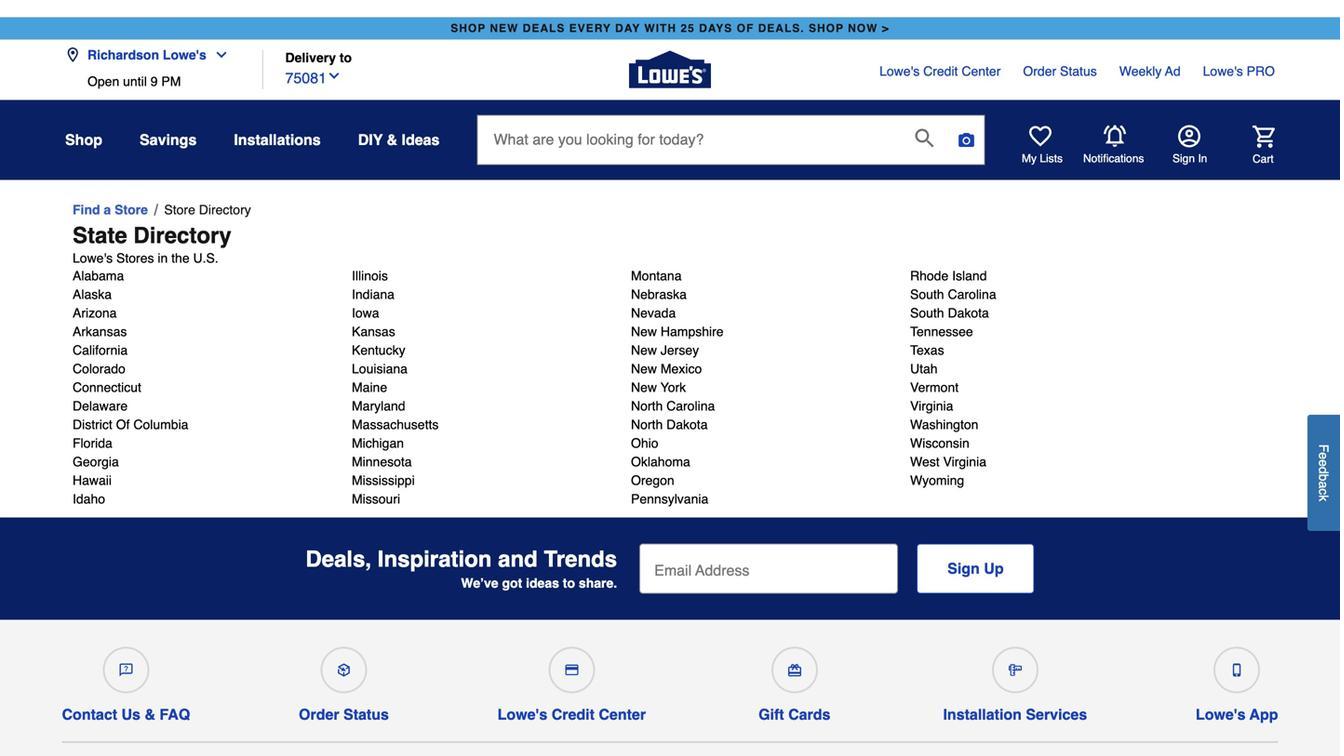 Task type: vqa. For each thing, say whether or not it's contained in the screenshot.


Task type: locate. For each thing, give the bounding box(es) containing it.
montana nebraska nevada new hampshire new jersey new mexico new york north carolina north dakota ohio oklahoma oregon pennsylvania
[[631, 268, 724, 507]]

oregon link
[[631, 471, 675, 490]]

0 vertical spatial directory
[[199, 202, 251, 217]]

missouri link
[[352, 490, 400, 509]]

1 horizontal spatial carolina
[[948, 287, 996, 302]]

sign up form
[[640, 544, 1035, 594]]

wisconsin link
[[910, 434, 970, 453]]

virginia down vermont
[[910, 399, 954, 414]]

open until 9 pm
[[87, 74, 181, 89]]

1 horizontal spatial order status
[[1023, 64, 1097, 79]]

my
[[1022, 152, 1037, 165]]

alabama
[[73, 268, 124, 283]]

deals.
[[758, 22, 805, 35]]

dimensions image
[[1009, 664, 1022, 677]]

1 vertical spatial south
[[910, 306, 944, 321]]

1 horizontal spatial status
[[1060, 64, 1097, 79]]

1 horizontal spatial sign
[[1173, 152, 1195, 165]]

to up chevron down image
[[340, 50, 352, 65]]

mississippi link
[[352, 471, 415, 490]]

1 horizontal spatial lowe's credit center
[[880, 64, 1001, 79]]

directory
[[199, 202, 251, 217], [133, 223, 232, 248]]

0 horizontal spatial order
[[299, 706, 339, 724]]

shop
[[65, 131, 102, 148]]

weekly ad link
[[1119, 62, 1181, 80]]

and
[[498, 547, 538, 572]]

new
[[631, 324, 657, 339], [631, 343, 657, 358], [631, 362, 657, 376], [631, 380, 657, 395]]

credit up the search icon at right top
[[923, 64, 958, 79]]

kentucky
[[352, 343, 405, 358]]

sign up
[[948, 560, 1004, 577]]

north up ohio
[[631, 417, 663, 432]]

shop left now
[[809, 22, 844, 35]]

u.s.
[[193, 251, 218, 266]]

1 vertical spatial order status
[[299, 706, 389, 724]]

delivery to
[[285, 50, 352, 65]]

1 vertical spatial dakota
[[667, 417, 708, 432]]

find
[[73, 202, 100, 217]]

1 vertical spatial order
[[299, 706, 339, 724]]

1 vertical spatial virginia
[[943, 455, 987, 469]]

directory up the
[[133, 223, 232, 248]]

1 vertical spatial credit
[[552, 706, 595, 724]]

new up new mexico link
[[631, 343, 657, 358]]

chevron down image
[[327, 68, 342, 83]]

1 vertical spatial sign
[[948, 560, 980, 577]]

& right "diy"
[[387, 131, 398, 148]]

0 horizontal spatial carolina
[[667, 399, 715, 414]]

1 horizontal spatial order
[[1023, 64, 1057, 79]]

credit card image
[[565, 664, 578, 677]]

order status link for weekly ad link
[[1023, 62, 1097, 80]]

deals
[[523, 22, 565, 35]]

order status up lowe's home improvement lists image at the top right of page
[[1023, 64, 1097, 79]]

new
[[490, 22, 519, 35]]

north carolina link
[[631, 397, 715, 415]]

1 horizontal spatial a
[[1317, 481, 1331, 489]]

pm
[[161, 74, 181, 89]]

dakota down south carolina link
[[948, 306, 989, 321]]

to inside deals, inspiration and trends we've got ideas to share.
[[563, 576, 575, 591]]

shop left new
[[451, 22, 486, 35]]

kansas
[[352, 324, 395, 339]]

sign for sign in
[[1173, 152, 1195, 165]]

1 horizontal spatial to
[[563, 576, 575, 591]]

the
[[171, 251, 190, 266]]

0 vertical spatial south
[[910, 287, 944, 302]]

sign in button
[[1173, 125, 1208, 166]]

order
[[1023, 64, 1057, 79], [299, 706, 339, 724]]

south
[[910, 287, 944, 302], [910, 306, 944, 321]]

share.
[[579, 576, 617, 591]]

montana link
[[631, 267, 682, 285]]

1 vertical spatial lowe's credit center link
[[498, 640, 646, 724]]

utah link
[[910, 360, 938, 378]]

sign left up
[[948, 560, 980, 577]]

1 vertical spatial directory
[[133, 223, 232, 248]]

new up new york link
[[631, 362, 657, 376]]

lowe's
[[163, 47, 206, 62], [880, 64, 920, 79], [1203, 64, 1243, 79], [73, 251, 113, 266], [498, 706, 548, 724], [1196, 706, 1246, 724]]

lowe's pro
[[1203, 64, 1275, 79]]

status left weekly
[[1060, 64, 1097, 79]]

stores
[[116, 251, 154, 266]]

a inside 'link'
[[104, 202, 111, 217]]

installation
[[943, 706, 1022, 724]]

carolina inside rhode island south carolina south dakota tennessee texas utah vermont virginia washington wisconsin west virginia wyoming
[[948, 287, 996, 302]]

virginia
[[910, 399, 954, 414], [943, 455, 987, 469]]

lowe's inside lowe's app link
[[1196, 706, 1246, 724]]

carolina down island at top
[[948, 287, 996, 302]]

south dakota link
[[910, 304, 989, 322]]

1 vertical spatial a
[[1317, 481, 1331, 489]]

0 horizontal spatial order status link
[[299, 640, 389, 724]]

1 horizontal spatial lowe's credit center link
[[880, 62, 1001, 80]]

1 vertical spatial center
[[599, 706, 646, 724]]

alabama link
[[73, 267, 124, 285]]

store directory
[[164, 202, 251, 217]]

directory inside state directory lowe's stores in the u.s. alabama alaska arizona arkansas california colorado connecticut delaware district of columbia florida georgia hawaii idaho
[[133, 223, 232, 248]]

9
[[151, 74, 158, 89]]

0 vertical spatial status
[[1060, 64, 1097, 79]]

order down pickup image
[[299, 706, 339, 724]]

0 vertical spatial north
[[631, 399, 663, 414]]

a right the find
[[104, 202, 111, 217]]

a up k
[[1317, 481, 1331, 489]]

services
[[1026, 706, 1087, 724]]

order up lowe's home improvement lists image at the top right of page
[[1023, 64, 1057, 79]]

dakota inside montana nebraska nevada new hampshire new jersey new mexico new york north carolina north dakota ohio oklahoma oregon pennsylvania
[[667, 417, 708, 432]]

app
[[1250, 706, 1278, 724]]

0 horizontal spatial order status
[[299, 706, 389, 724]]

1 vertical spatial north
[[631, 417, 663, 432]]

in
[[1198, 152, 1208, 165]]

& right us
[[145, 706, 155, 724]]

massachusetts link
[[352, 415, 439, 434]]

indiana
[[352, 287, 395, 302]]

0 vertical spatial a
[[104, 202, 111, 217]]

illinois
[[352, 268, 388, 283]]

ideas
[[402, 131, 440, 148]]

mobile image
[[1231, 664, 1244, 677]]

None search field
[[477, 115, 985, 182]]

1 vertical spatial to
[[563, 576, 575, 591]]

0 vertical spatial carolina
[[948, 287, 996, 302]]

0 horizontal spatial shop
[[451, 22, 486, 35]]

new down nevada
[[631, 324, 657, 339]]

vermont link
[[910, 378, 959, 397]]

1 horizontal spatial shop
[[809, 22, 844, 35]]

1 vertical spatial status
[[343, 706, 389, 724]]

maryland
[[352, 399, 405, 414]]

status down pickup image
[[343, 706, 389, 724]]

1 store from the left
[[115, 202, 148, 217]]

2 north from the top
[[631, 417, 663, 432]]

virginia down wisconsin
[[943, 455, 987, 469]]

hampshire
[[661, 324, 724, 339]]

0 horizontal spatial status
[[343, 706, 389, 724]]

0 horizontal spatial sign
[[948, 560, 980, 577]]

store
[[115, 202, 148, 217], [164, 202, 195, 217]]

0 vertical spatial to
[[340, 50, 352, 65]]

carolina down york
[[667, 399, 715, 414]]

lowe's credit center
[[880, 64, 1001, 79], [498, 706, 646, 724]]

alaska
[[73, 287, 112, 302]]

1 vertical spatial order status link
[[299, 640, 389, 724]]

we've
[[461, 576, 498, 591]]

sign left in
[[1173, 152, 1195, 165]]

arkansas link
[[73, 322, 127, 341]]

new down new mexico link
[[631, 380, 657, 395]]

lowe's inside state directory lowe's stores in the u.s. alabama alaska arizona arkansas california colorado connecticut delaware district of columbia florida georgia hawaii idaho
[[73, 251, 113, 266]]

0 horizontal spatial lowe's credit center
[[498, 706, 646, 724]]

deals, inspiration and trends we've got ideas to share.
[[306, 547, 617, 591]]

order status down pickup image
[[299, 706, 389, 724]]

e up d
[[1317, 452, 1331, 460]]

gift card image
[[788, 664, 801, 677]]

pickup image
[[337, 664, 350, 677]]

south up tennessee link
[[910, 306, 944, 321]]

nevada
[[631, 306, 676, 321]]

savings button
[[140, 123, 197, 157]]

0 vertical spatial lowe's credit center link
[[880, 62, 1001, 80]]

0 horizontal spatial store
[[115, 202, 148, 217]]

1 horizontal spatial dakota
[[948, 306, 989, 321]]

in
[[158, 251, 168, 266]]

store up state at the left of page
[[115, 202, 148, 217]]

0 vertical spatial credit
[[923, 64, 958, 79]]

south down the rhode
[[910, 287, 944, 302]]

search image
[[915, 129, 934, 147]]

0 horizontal spatial dakota
[[667, 417, 708, 432]]

kentucky link
[[352, 341, 405, 360]]

lowe's inside richardson lowe's button
[[163, 47, 206, 62]]

0 vertical spatial sign
[[1173, 152, 1195, 165]]

lowe's pro link
[[1203, 62, 1275, 80]]

0 horizontal spatial a
[[104, 202, 111, 217]]

location image
[[65, 47, 80, 62]]

store up the
[[164, 202, 195, 217]]

to right ideas
[[563, 576, 575, 591]]

order status link for lowe's credit center link to the left
[[299, 640, 389, 724]]

1 horizontal spatial order status link
[[1023, 62, 1097, 80]]

e up b
[[1317, 460, 1331, 467]]

0 vertical spatial dakota
[[948, 306, 989, 321]]

credit down credit card icon on the bottom of the page
[[552, 706, 595, 724]]

illinois link
[[352, 267, 388, 285]]

0 vertical spatial order status link
[[1023, 62, 1097, 80]]

delaware link
[[73, 397, 128, 415]]

wyoming
[[910, 473, 964, 488]]

with
[[644, 22, 677, 35]]

new jersey link
[[631, 341, 699, 360]]

2 new from the top
[[631, 343, 657, 358]]

chevron down image
[[206, 47, 229, 62]]

1 horizontal spatial store
[[164, 202, 195, 217]]

dakota down north carolina link
[[667, 417, 708, 432]]

sign inside form
[[948, 560, 980, 577]]

nevada link
[[631, 304, 676, 322]]

north
[[631, 399, 663, 414], [631, 417, 663, 432]]

faq
[[160, 706, 190, 724]]

shop new deals every day with 25 days of deals. shop now > link
[[447, 17, 893, 39]]

1 horizontal spatial center
[[962, 64, 1001, 79]]

lowe's credit center down credit card icon on the bottom of the page
[[498, 706, 646, 724]]

pro
[[1247, 64, 1275, 79]]

1 vertical spatial carolina
[[667, 399, 715, 414]]

deals,
[[306, 547, 371, 572]]

shop new deals every day with 25 days of deals. shop now >
[[451, 22, 890, 35]]

directory for state
[[133, 223, 232, 248]]

0 vertical spatial order status
[[1023, 64, 1097, 79]]

lowe's credit center up the search icon at right top
[[880, 64, 1001, 79]]

day
[[615, 22, 641, 35]]

1 horizontal spatial &
[[387, 131, 398, 148]]

0 horizontal spatial &
[[145, 706, 155, 724]]

customer care image
[[120, 664, 133, 677]]

0 vertical spatial &
[[387, 131, 398, 148]]

4 new from the top
[[631, 380, 657, 395]]

north down new york link
[[631, 399, 663, 414]]

columbia
[[133, 417, 188, 432]]

directory up the u.s.
[[199, 202, 251, 217]]



Task type: describe. For each thing, give the bounding box(es) containing it.
installations button
[[234, 123, 321, 157]]

open
[[87, 74, 119, 89]]

north dakota link
[[631, 415, 708, 434]]

richardson lowe's button
[[65, 36, 236, 74]]

>
[[882, 22, 890, 35]]

lowe's inside lowe's pro link
[[1203, 64, 1243, 79]]

lowe's home improvement notification center image
[[1104, 125, 1126, 147]]

lowe's home improvement lists image
[[1029, 125, 1052, 147]]

0 horizontal spatial lowe's credit center link
[[498, 640, 646, 724]]

0 horizontal spatial credit
[[552, 706, 595, 724]]

state
[[73, 223, 127, 248]]

every
[[569, 22, 611, 35]]

texas
[[910, 343, 944, 358]]

district
[[73, 417, 112, 432]]

1 north from the top
[[631, 399, 663, 414]]

lists
[[1040, 152, 1063, 165]]

dakota inside rhode island south carolina south dakota tennessee texas utah vermont virginia washington wisconsin west virginia wyoming
[[948, 306, 989, 321]]

gift cards
[[759, 706, 831, 724]]

york
[[661, 380, 686, 395]]

utah
[[910, 362, 938, 376]]

3 new from the top
[[631, 362, 657, 376]]

a inside button
[[1317, 481, 1331, 489]]

lowe's app link
[[1196, 640, 1278, 724]]

1 shop from the left
[[451, 22, 486, 35]]

contact
[[62, 706, 117, 724]]

nebraska
[[631, 287, 687, 302]]

gift cards link
[[755, 640, 835, 724]]

directory for store
[[199, 202, 251, 217]]

lowe's app
[[1196, 706, 1278, 724]]

hawaii link
[[73, 471, 112, 490]]

rhode
[[910, 268, 949, 283]]

& inside button
[[387, 131, 398, 148]]

lowe's home improvement account image
[[1178, 125, 1201, 147]]

1 horizontal spatial credit
[[923, 64, 958, 79]]

minnesota link
[[352, 453, 412, 471]]

Email Address email field
[[640, 544, 898, 594]]

wyoming link
[[910, 471, 964, 490]]

got
[[502, 576, 522, 591]]

maine link
[[352, 378, 387, 397]]

c
[[1317, 489, 1331, 495]]

mississippi
[[352, 473, 415, 488]]

missouri
[[352, 492, 400, 507]]

pennsylvania
[[631, 492, 709, 507]]

cart
[[1253, 153, 1274, 166]]

texas link
[[910, 341, 944, 360]]

installation services
[[943, 706, 1087, 724]]

sign in
[[1173, 152, 1208, 165]]

new hampshire link
[[631, 322, 724, 341]]

california
[[73, 343, 128, 358]]

up
[[984, 560, 1004, 577]]

lowe's home improvement logo image
[[629, 29, 711, 111]]

ohio link
[[631, 434, 659, 453]]

connecticut
[[73, 380, 141, 395]]

f
[[1317, 445, 1331, 452]]

installation services link
[[943, 640, 1087, 724]]

idaho
[[73, 492, 105, 507]]

0 horizontal spatial to
[[340, 50, 352, 65]]

minnesota
[[352, 455, 412, 469]]

now
[[848, 22, 878, 35]]

richardson lowe's
[[87, 47, 206, 62]]

0 vertical spatial order
[[1023, 64, 1057, 79]]

1 new from the top
[[631, 324, 657, 339]]

my lists
[[1022, 152, 1063, 165]]

0 vertical spatial center
[[962, 64, 1001, 79]]

0 vertical spatial virginia
[[910, 399, 954, 414]]

gift
[[759, 706, 784, 724]]

rhode island south carolina south dakota tennessee texas utah vermont virginia washington wisconsin west virginia wyoming
[[910, 268, 996, 488]]

idaho link
[[73, 490, 105, 509]]

georgia link
[[73, 453, 119, 471]]

delaware
[[73, 399, 128, 414]]

massachusetts
[[352, 417, 439, 432]]

carolina inside montana nebraska nevada new hampshire new jersey new mexico new york north carolina north dakota ohio oklahoma oregon pennsylvania
[[667, 399, 715, 414]]

sign for sign up
[[948, 560, 980, 577]]

until
[[123, 74, 147, 89]]

contact us & faq
[[62, 706, 190, 724]]

lowe's home improvement cart image
[[1253, 126, 1275, 148]]

1 e from the top
[[1317, 452, 1331, 460]]

indiana link
[[352, 285, 395, 304]]

store inside 'link'
[[115, 202, 148, 217]]

rhode island link
[[910, 267, 987, 285]]

savings
[[140, 131, 197, 148]]

0 horizontal spatial center
[[599, 706, 646, 724]]

oregon
[[631, 473, 675, 488]]

installations
[[234, 131, 321, 148]]

1 south from the top
[[910, 287, 944, 302]]

tennessee
[[910, 324, 973, 339]]

1 vertical spatial &
[[145, 706, 155, 724]]

michigan
[[352, 436, 404, 451]]

f e e d b a c k button
[[1308, 415, 1340, 531]]

diy
[[358, 131, 383, 148]]

louisiana link
[[352, 360, 408, 378]]

shop button
[[65, 123, 102, 157]]

2 shop from the left
[[809, 22, 844, 35]]

2 south from the top
[[910, 306, 944, 321]]

mexico
[[661, 362, 702, 376]]

maine
[[352, 380, 387, 395]]

of
[[116, 417, 130, 432]]

find a store
[[73, 202, 148, 217]]

ad
[[1165, 64, 1181, 79]]

Search Query text field
[[478, 116, 900, 164]]

0 vertical spatial lowe's credit center
[[880, 64, 1001, 79]]

district of columbia link
[[73, 415, 188, 434]]

2 e from the top
[[1317, 460, 1331, 467]]

iowa
[[352, 306, 379, 321]]

colorado
[[73, 362, 125, 376]]

montana
[[631, 268, 682, 283]]

1 vertical spatial lowe's credit center
[[498, 706, 646, 724]]

diy & ideas
[[358, 131, 440, 148]]

2 store from the left
[[164, 202, 195, 217]]

arizona
[[73, 306, 117, 321]]

connecticut link
[[73, 378, 141, 397]]

cart button
[[1227, 126, 1275, 167]]

of
[[737, 22, 754, 35]]

california link
[[73, 341, 128, 360]]

k
[[1317, 495, 1331, 502]]

camera image
[[957, 131, 976, 149]]



